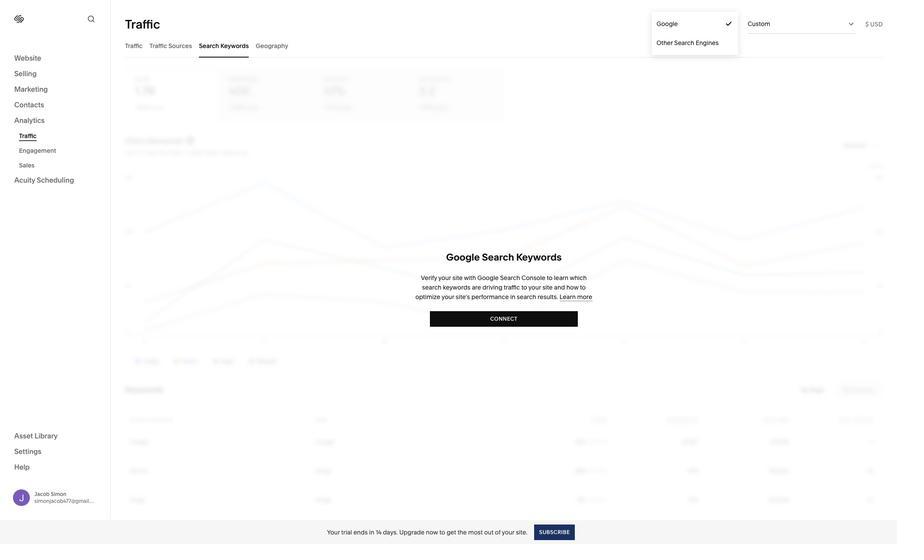 Task type: locate. For each thing, give the bounding box(es) containing it.
now
[[426, 528, 438, 536]]

keywords
[[221, 42, 249, 50], [517, 251, 562, 263]]

geography
[[256, 42, 288, 50]]

your down the keywords
[[442, 293, 454, 301]]

site
[[453, 274, 463, 282], [543, 283, 553, 291]]

site up results.
[[543, 283, 553, 291]]

to left get
[[440, 528, 445, 536]]

simonjacob477@gmail.com
[[34, 498, 101, 504]]

asset
[[14, 431, 33, 440]]

search down traffic
[[517, 293, 537, 301]]

search up traffic
[[500, 274, 520, 282]]

your
[[327, 528, 340, 536]]

traffic left sources
[[150, 42, 167, 50]]

search down verify
[[422, 283, 442, 291]]

site up the keywords
[[453, 274, 463, 282]]

search right other
[[675, 39, 695, 47]]

other search engines
[[657, 39, 719, 47]]

simon
[[51, 491, 66, 497]]

ends
[[354, 528, 368, 536]]

1 vertical spatial site
[[543, 283, 553, 291]]

0 horizontal spatial search
[[422, 283, 442, 291]]

google search keywords
[[446, 251, 562, 263]]

help
[[14, 462, 30, 471]]

asset library
[[14, 431, 58, 440]]

1 horizontal spatial search
[[517, 293, 537, 301]]

keywords
[[443, 283, 471, 291]]

14
[[376, 528, 382, 536]]

selling link
[[14, 69, 96, 79]]

your up the keywords
[[439, 274, 451, 282]]

analytics
[[14, 116, 45, 125]]

to up the "more"
[[580, 283, 586, 291]]

google inside field
[[652, 20, 673, 28]]

1 horizontal spatial site
[[543, 283, 553, 291]]

1 vertical spatial in
[[369, 528, 375, 536]]

custom button
[[748, 14, 856, 33]]

1 horizontal spatial keywords
[[517, 251, 562, 263]]

console
[[522, 274, 546, 282]]

jacob simon simonjacob477@gmail.com
[[34, 491, 101, 504]]

traffic up traffic button
[[125, 17, 160, 31]]

in
[[511, 293, 516, 301], [369, 528, 375, 536]]

in down traffic
[[511, 293, 516, 301]]

1 horizontal spatial in
[[511, 293, 516, 301]]

usd
[[871, 20, 883, 28]]

performance
[[472, 293, 509, 301]]

traffic link
[[19, 129, 101, 143]]

acuity scheduling
[[14, 176, 74, 184]]

and
[[554, 283, 565, 291]]

sources
[[169, 42, 192, 50]]

search
[[675, 39, 695, 47], [199, 42, 219, 50], [482, 251, 514, 263], [500, 274, 520, 282]]

0 vertical spatial in
[[511, 293, 516, 301]]

0 horizontal spatial keywords
[[221, 42, 249, 50]]

traffic
[[125, 17, 160, 31], [125, 42, 143, 50], [150, 42, 167, 50], [19, 132, 37, 140]]

search right sources
[[199, 42, 219, 50]]

selling
[[14, 69, 37, 78]]

search
[[422, 283, 442, 291], [517, 293, 537, 301]]

other
[[657, 39, 673, 47]]

more
[[578, 293, 593, 301]]

which
[[570, 274, 587, 282]]

0 horizontal spatial site
[[453, 274, 463, 282]]

your right of
[[502, 528, 515, 536]]

traffic button
[[125, 34, 143, 58]]

keywords left geography button
[[221, 42, 249, 50]]

verify
[[421, 274, 437, 282]]

analytics link
[[14, 116, 96, 126]]

google
[[652, 20, 673, 28], [657, 20, 678, 28], [446, 251, 480, 263], [478, 274, 499, 282]]

in left 14
[[369, 528, 375, 536]]

engagement link
[[19, 143, 101, 158]]

out
[[484, 528, 494, 536]]

traffic sources button
[[150, 34, 192, 58]]

scheduling
[[37, 176, 74, 184]]

search inside button
[[199, 42, 219, 50]]

your trial ends in 14 days. upgrade now to get the most out of your site.
[[327, 528, 528, 536]]

google inside verify your site with google search console to learn which search keywords are driving traffic to your site and how to optimize your site's performance in search results.
[[478, 274, 499, 282]]

are
[[472, 283, 481, 291]]

get
[[447, 528, 456, 536]]

upgrade
[[400, 528, 425, 536]]

keywords up console
[[517, 251, 562, 263]]

$ usd
[[866, 20, 883, 28]]

engagement
[[19, 147, 56, 155]]

engines
[[696, 39, 719, 47]]

the
[[458, 528, 467, 536]]

results.
[[538, 293, 558, 301]]

to
[[547, 274, 553, 282], [522, 283, 527, 291], [580, 283, 586, 291], [440, 528, 445, 536]]

list box
[[652, 14, 739, 52]]

0 vertical spatial keywords
[[221, 42, 249, 50]]

0 vertical spatial site
[[453, 274, 463, 282]]

1 vertical spatial search
[[517, 293, 537, 301]]

tab list
[[125, 34, 883, 58]]

most
[[469, 528, 483, 536]]

your
[[439, 274, 451, 282], [529, 283, 541, 291], [442, 293, 454, 301], [502, 528, 515, 536]]

in inside verify your site with google search console to learn which search keywords are driving traffic to your site and how to optimize your site's performance in search results.
[[511, 293, 516, 301]]

site.
[[516, 528, 528, 536]]



Task type: describe. For each thing, give the bounding box(es) containing it.
connect
[[491, 315, 518, 322]]

learn
[[560, 293, 576, 301]]

learn more link
[[560, 293, 593, 301]]

0 vertical spatial search
[[422, 283, 442, 291]]

acuity scheduling link
[[14, 175, 96, 186]]

traffic sources
[[150, 42, 192, 50]]

Google field
[[652, 14, 739, 33]]

search inside verify your site with google search console to learn which search keywords are driving traffic to your site and how to optimize your site's performance in search results.
[[500, 274, 520, 282]]

trial
[[342, 528, 352, 536]]

library
[[35, 431, 58, 440]]

with
[[464, 274, 476, 282]]

of
[[495, 528, 501, 536]]

keywords inside button
[[221, 42, 249, 50]]

custom
[[748, 20, 771, 28]]

traffic inside button
[[150, 42, 167, 50]]

sales
[[19, 161, 35, 169]]

search up verify your site with google search console to learn which search keywords are driving traffic to your site and how to optimize your site's performance in search results.
[[482, 251, 514, 263]]

jacob
[[34, 491, 50, 497]]

learn more
[[560, 293, 593, 301]]

to right traffic
[[522, 283, 527, 291]]

traffic down the analytics
[[19, 132, 37, 140]]

marketing link
[[14, 84, 96, 95]]

traffic left 'traffic sources'
[[125, 42, 143, 50]]

settings
[[14, 447, 41, 456]]

sales link
[[19, 158, 101, 173]]

acuity
[[14, 176, 35, 184]]

settings link
[[14, 446, 96, 457]]

geography button
[[256, 34, 288, 58]]

asset library link
[[14, 431, 96, 441]]

$
[[866, 20, 869, 28]]

marketing
[[14, 85, 48, 93]]

help link
[[14, 462, 30, 472]]

learn
[[554, 274, 569, 282]]

search keywords
[[199, 42, 249, 50]]

driving
[[483, 283, 503, 291]]

to left learn on the bottom right
[[547, 274, 553, 282]]

tab list containing traffic
[[125, 34, 883, 58]]

website
[[14, 54, 41, 62]]

optimize
[[416, 293, 441, 301]]

contacts link
[[14, 100, 96, 110]]

list box containing google
[[652, 14, 739, 52]]

how
[[567, 283, 579, 291]]

website link
[[14, 53, 96, 64]]

search keywords button
[[199, 34, 249, 58]]

contacts
[[14, 100, 44, 109]]

traffic
[[504, 283, 520, 291]]

site's
[[456, 293, 470, 301]]

your down console
[[529, 283, 541, 291]]

verify your site with google search console to learn which search keywords are driving traffic to your site and how to optimize your site's performance in search results.
[[416, 274, 587, 301]]

days.
[[383, 528, 398, 536]]

1 vertical spatial keywords
[[517, 251, 562, 263]]

connect button
[[430, 311, 578, 327]]

0 horizontal spatial in
[[369, 528, 375, 536]]



Task type: vqa. For each thing, say whether or not it's contained in the screenshot.
the Subscribe button
no



